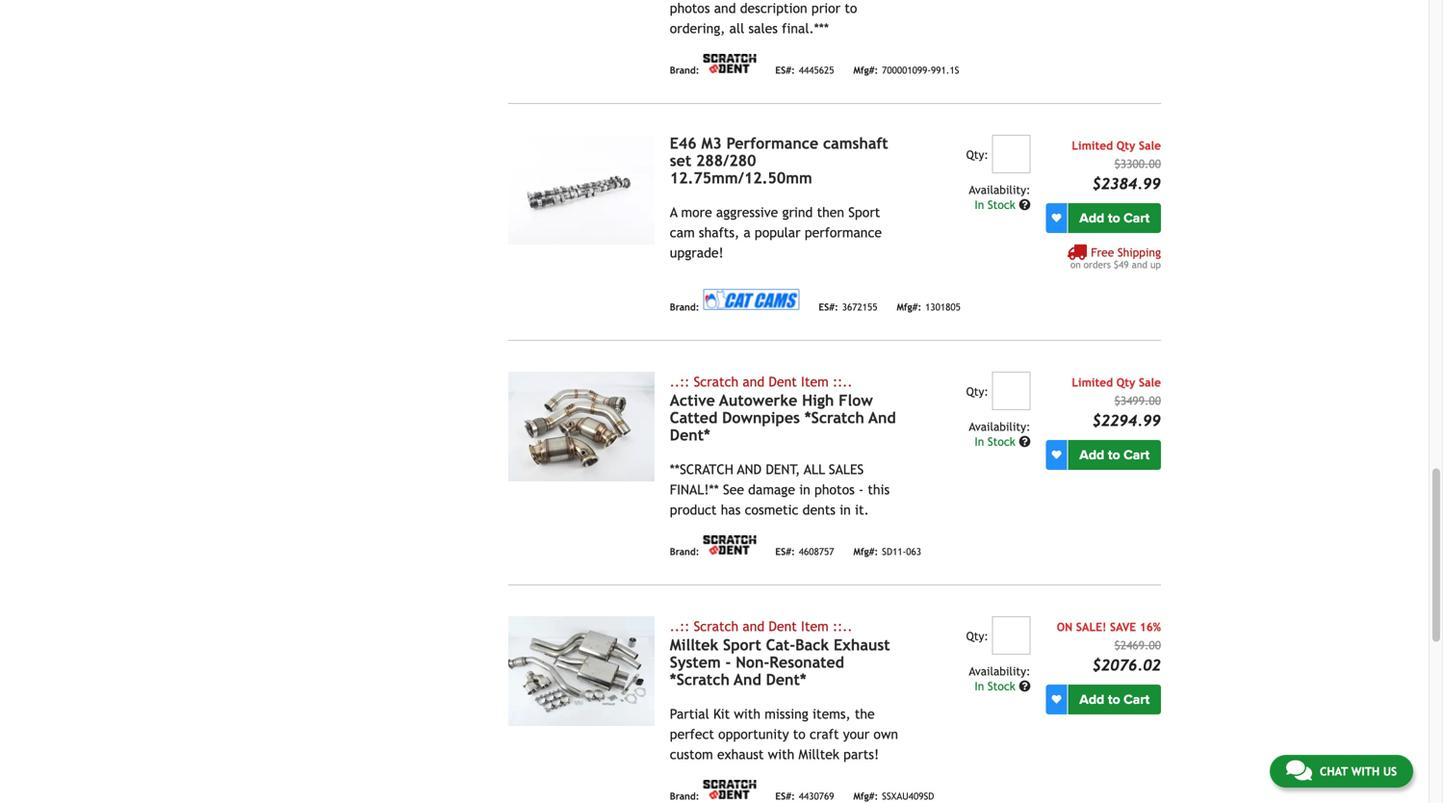 Task type: vqa. For each thing, say whether or not it's contained in the screenshot.
- for Non-
yes



Task type: describe. For each thing, give the bounding box(es) containing it.
aggressive
[[716, 205, 778, 220]]

16%
[[1140, 620, 1161, 634]]

cart for $2294.99
[[1124, 447, 1150, 463]]

e46
[[670, 135, 697, 152]]

**scratch
[[670, 462, 734, 477]]

on sale!                         save 16% $2469.00 $2076.02
[[1057, 620, 1161, 674]]

active autowerke high flow catted downpipes *scratch and dent* link
[[670, 392, 896, 444]]

and inside scratch and dent item active autowerke high flow catted downpipes *scratch and dent*
[[869, 409, 896, 427]]

shafts,
[[699, 225, 740, 240]]

1 brand: from the top
[[670, 64, 699, 76]]

orders
[[1084, 259, 1111, 270]]

scratch & dent - corporate logo image for sport
[[703, 780, 756, 799]]

add for $2076.02
[[1080, 692, 1105, 708]]

partial
[[670, 706, 709, 722]]

es#: left 4445625
[[776, 64, 795, 76]]

e46 m3 performance camshaft set 288/280 12.75mm/12.50mm
[[670, 135, 888, 187]]

photos
[[815, 482, 855, 498]]

parts!
[[844, 747, 879, 762]]

back
[[795, 636, 829, 654]]

$2294.99
[[1092, 412, 1161, 430]]

then
[[817, 205, 845, 220]]

add to wish list image for $2294.99
[[1052, 450, 1062, 460]]

qty: for $2384.99
[[966, 148, 989, 161]]

custom
[[670, 747, 713, 762]]

non-
[[736, 654, 770, 671]]

all
[[804, 462, 825, 477]]

$2469.00
[[1115, 639, 1161, 652]]

es#: for $2294.99
[[776, 546, 795, 557]]

exhaust
[[834, 636, 890, 654]]

craft
[[810, 727, 839, 742]]

4430769
[[799, 790, 834, 802]]

save
[[1110, 620, 1136, 634]]

ssxau409sd
[[882, 790, 934, 802]]

active
[[670, 392, 715, 409]]

0 vertical spatial in
[[799, 482, 811, 498]]

$3499.00
[[1115, 394, 1161, 407]]

cat-
[[766, 636, 795, 654]]

autowerke
[[720, 392, 798, 409]]

exhaust
[[717, 747, 764, 762]]

comments image
[[1286, 759, 1312, 782]]

es#: 4445625
[[776, 64, 834, 76]]

add for $2384.99
[[1080, 210, 1105, 226]]

to for $2294.99
[[1108, 447, 1120, 463]]

es#: for $2076.02
[[776, 790, 795, 802]]

with inside chat with us link
[[1352, 765, 1380, 778]]

cart for $2076.02
[[1124, 692, 1150, 708]]

and inside 'scratch and dent item milltek sport cat-back exhaust system - non-resonated *scratch and dent*'
[[734, 671, 761, 689]]

qty: for $2076.02
[[966, 629, 989, 643]]

mfg#: for $2076.02
[[854, 790, 878, 802]]

es#: 4608757
[[776, 546, 834, 557]]

e46 m3 performance camshaft set 288/280 12.75mm/12.50mm link
[[670, 135, 888, 187]]

3672155
[[842, 301, 878, 312]]

**scratch and dent, all sales final!**  see damage in photos - this product has cosmetic dents in it.
[[670, 462, 890, 518]]

us
[[1383, 765, 1397, 778]]

in for $2294.99
[[975, 435, 984, 448]]

sale!
[[1076, 620, 1107, 634]]

it.
[[855, 502, 869, 518]]

a
[[744, 225, 751, 240]]

in for $2076.02
[[975, 680, 984, 693]]

chat
[[1320, 765, 1348, 778]]

mfg#: 700001099-991.1s
[[854, 64, 960, 76]]

add to cart for $2294.99
[[1080, 447, 1150, 463]]

cart for $2384.99
[[1124, 210, 1150, 226]]

limited qty sale $3300.00 $2384.99
[[1072, 139, 1161, 193]]

limited for $2384.99
[[1072, 139, 1113, 152]]

mfg#: for $2294.99
[[854, 546, 878, 557]]

*scratch inside 'scratch and dent item milltek sport cat-back exhaust system - non-resonated *scratch and dent*'
[[670, 671, 730, 689]]

dent for cat-
[[769, 619, 797, 634]]

$49
[[1114, 259, 1129, 270]]

missing
[[765, 706, 809, 722]]

0 horizontal spatial with
[[734, 706, 761, 722]]

set
[[670, 152, 692, 170]]

cosmetic
[[745, 502, 799, 518]]

has
[[721, 502, 741, 518]]

on
[[1057, 620, 1073, 634]]

add to cart button for $2384.99
[[1068, 203, 1161, 233]]

dents
[[803, 502, 836, 518]]

add to wish list image
[[1052, 695, 1062, 705]]

dent* inside 'scratch and dent item milltek sport cat-back exhaust system - non-resonated *scratch and dent*'
[[766, 671, 807, 689]]

qty: for $2294.99
[[966, 385, 989, 398]]

this
[[868, 482, 890, 498]]

damage
[[748, 482, 795, 498]]

1 vertical spatial with
[[768, 747, 795, 762]]

and inside free shipping on orders $49 and up
[[1132, 259, 1148, 270]]

see
[[723, 482, 744, 498]]

milltek sport cat-back exhaust system - non-resonated *scratch and dent* link
[[670, 636, 890, 689]]

popular
[[755, 225, 801, 240]]

to for $2384.99
[[1108, 210, 1120, 226]]

question circle image for $2384.99
[[1019, 199, 1031, 211]]

the
[[855, 706, 875, 722]]

item for high
[[801, 374, 829, 390]]

to inside partial kit with missing items, the perfect opportunity to craft your own custom exhaust with milltek parts!
[[793, 727, 806, 742]]

add to cart button for $2076.02
[[1068, 685, 1161, 715]]

in for $2384.99
[[975, 198, 984, 212]]

$2076.02
[[1092, 656, 1161, 674]]

product
[[670, 502, 717, 518]]

performance
[[805, 225, 882, 240]]

1301805
[[925, 301, 961, 312]]

in stock for $2076.02
[[975, 680, 1019, 693]]

free
[[1091, 246, 1114, 259]]

availability: for $2076.02
[[969, 665, 1031, 678]]

items,
[[813, 706, 851, 722]]

063
[[906, 546, 921, 557]]

12.75mm/12.50mm
[[670, 169, 812, 187]]

dent for high
[[769, 374, 797, 390]]

sale for $2294.99
[[1139, 376, 1161, 389]]

sale for $2384.99
[[1139, 139, 1161, 152]]

availability: for $2384.99
[[969, 183, 1031, 197]]

partial kit with missing items, the perfect opportunity to craft your own custom exhaust with milltek parts!
[[670, 706, 898, 762]]

es#: 4430769
[[776, 790, 834, 802]]



Task type: locate. For each thing, give the bounding box(es) containing it.
- for this
[[859, 482, 864, 498]]

brand: down the product
[[670, 546, 699, 557]]

add to cart button up free on the top right
[[1068, 203, 1161, 233]]

2 dent from the top
[[769, 619, 797, 634]]

item up 'back'
[[801, 619, 829, 634]]

$3300.00
[[1115, 157, 1161, 171]]

2 qty: from the top
[[966, 385, 989, 398]]

sport for performance
[[849, 205, 880, 220]]

upgrade!
[[670, 245, 724, 261]]

final!**
[[670, 482, 719, 498]]

3 add from the top
[[1080, 692, 1105, 708]]

1 cart from the top
[[1124, 210, 1150, 226]]

add to wish list image
[[1052, 213, 1062, 223], [1052, 450, 1062, 460]]

2 in from the top
[[975, 435, 984, 448]]

1 vertical spatial add to wish list image
[[1052, 450, 1062, 460]]

add right add to wish list image
[[1080, 692, 1105, 708]]

1 vertical spatial qty:
[[966, 385, 989, 398]]

1 vertical spatial and
[[734, 671, 761, 689]]

brand:
[[670, 64, 699, 76], [670, 301, 699, 312], [670, 546, 699, 557], [670, 790, 699, 802]]

your
[[843, 727, 870, 742]]

0 vertical spatial -
[[859, 482, 864, 498]]

2 vertical spatial add
[[1080, 692, 1105, 708]]

on
[[1071, 259, 1081, 270]]

1 qty from the top
[[1117, 139, 1136, 152]]

brand: for $2076.02
[[670, 790, 699, 802]]

stock
[[988, 198, 1016, 212], [988, 435, 1016, 448], [988, 680, 1016, 693]]

up
[[1151, 259, 1161, 270]]

milltek
[[670, 636, 719, 654], [799, 747, 840, 762]]

1 limited from the top
[[1072, 139, 1113, 152]]

a
[[670, 205, 678, 220]]

mfg#: down the parts!
[[854, 790, 878, 802]]

dent,
[[766, 462, 800, 477]]

to up free on the top right
[[1108, 210, 1120, 226]]

with up opportunity
[[734, 706, 761, 722]]

0 vertical spatial stock
[[988, 198, 1016, 212]]

0 vertical spatial qty
[[1117, 139, 1136, 152]]

1 vertical spatial milltek
[[799, 747, 840, 762]]

question circle image
[[1019, 199, 1031, 211], [1019, 436, 1031, 447]]

3 add to cart from the top
[[1080, 692, 1150, 708]]

0 vertical spatial milltek
[[670, 636, 719, 654]]

sale up $3499.00
[[1139, 376, 1161, 389]]

item up high
[[801, 374, 829, 390]]

1 horizontal spatial milltek
[[799, 747, 840, 762]]

to down "missing" at right bottom
[[793, 727, 806, 742]]

cart up shipping
[[1124, 210, 1150, 226]]

mfg#: sd11-063
[[854, 546, 921, 557]]

- left this in the right of the page
[[859, 482, 864, 498]]

sport for -
[[723, 636, 761, 654]]

stock for $2384.99
[[988, 198, 1016, 212]]

0 vertical spatial item
[[801, 374, 829, 390]]

scratch & dent - corporate logo image for autowerke
[[703, 536, 756, 555]]

0 vertical spatial dent
[[769, 374, 797, 390]]

milltek inside partial kit with missing items, the perfect opportunity to craft your own custom exhaust with milltek parts!
[[799, 747, 840, 762]]

in
[[799, 482, 811, 498], [840, 502, 851, 518]]

3 in from the top
[[975, 680, 984, 693]]

perfect
[[670, 727, 714, 742]]

1 vertical spatial scratch & dent - corporate logo image
[[703, 536, 756, 555]]

limited qty sale $3499.00 $2294.99
[[1072, 376, 1161, 430]]

2 availability: from the top
[[969, 420, 1031, 434]]

1 horizontal spatial with
[[768, 747, 795, 762]]

and left up
[[1132, 259, 1148, 270]]

more
[[681, 205, 712, 220]]

and up 'autowerke'
[[743, 374, 765, 390]]

1 vertical spatial add
[[1080, 447, 1105, 463]]

qty inside limited qty sale $3499.00 $2294.99
[[1117, 376, 1136, 389]]

qty
[[1117, 139, 1136, 152], [1117, 376, 1136, 389]]

and up non-
[[743, 619, 765, 634]]

2 vertical spatial add to cart button
[[1068, 685, 1161, 715]]

resonated
[[770, 654, 844, 671]]

catted
[[670, 409, 718, 427]]

chat with us link
[[1270, 755, 1414, 788]]

1 qty: from the top
[[966, 148, 989, 161]]

0 vertical spatial availability:
[[969, 183, 1031, 197]]

add to cart down $2294.99
[[1080, 447, 1150, 463]]

stock for $2294.99
[[988, 435, 1016, 448]]

1 add to wish list image from the top
[[1052, 213, 1062, 223]]

and inside scratch and dent item active autowerke high flow catted downpipes *scratch and dent*
[[743, 374, 765, 390]]

4608757
[[799, 546, 834, 557]]

add to cart down $2076.02
[[1080, 692, 1150, 708]]

qty for $2384.99
[[1117, 139, 1136, 152]]

es#3672155 - 1301805 - e46 m3 performance camshaft set 288/280 12.75mm/12.50mm - a more aggressive grind then sport cam shafts, a popular performance upgrade! - cat cams - bmw image
[[508, 135, 655, 245]]

limited inside limited qty sale $3499.00 $2294.99
[[1072, 376, 1113, 389]]

add for $2294.99
[[1080, 447, 1105, 463]]

add down $2294.99
[[1080, 447, 1105, 463]]

milltek inside 'scratch and dent item milltek sport cat-back exhaust system - non-resonated *scratch and dent*'
[[670, 636, 719, 654]]

scratch and dent item active autowerke high flow catted downpipes *scratch and dent*
[[670, 374, 896, 444]]

1 in from the top
[[975, 198, 984, 212]]

1 vertical spatial add to cart button
[[1068, 440, 1161, 470]]

0 horizontal spatial -
[[726, 654, 731, 671]]

performance
[[727, 135, 819, 152]]

0 vertical spatial cart
[[1124, 210, 1150, 226]]

2 vertical spatial add to cart
[[1080, 692, 1150, 708]]

camshaft
[[823, 135, 888, 152]]

1 horizontal spatial *scratch
[[805, 409, 865, 427]]

0 vertical spatial in
[[975, 198, 984, 212]]

kit
[[713, 706, 730, 722]]

add to cart button down $2294.99
[[1068, 440, 1161, 470]]

1 in stock from the top
[[975, 198, 1019, 212]]

0 vertical spatial add to wish list image
[[1052, 213, 1062, 223]]

3 availability: from the top
[[969, 665, 1031, 678]]

stock for $2076.02
[[988, 680, 1016, 693]]

with
[[734, 706, 761, 722], [768, 747, 795, 762], [1352, 765, 1380, 778]]

m3
[[701, 135, 722, 152]]

add to cart for $2076.02
[[1080, 692, 1150, 708]]

0 vertical spatial in stock
[[975, 198, 1019, 212]]

high
[[802, 392, 834, 409]]

2 horizontal spatial with
[[1352, 765, 1380, 778]]

es#: for $2384.99
[[819, 301, 838, 312]]

scratch up active at the left of page
[[694, 374, 739, 390]]

dent* down active at the left of page
[[670, 426, 711, 444]]

sale up $3300.00
[[1139, 139, 1161, 152]]

3 cart from the top
[[1124, 692, 1150, 708]]

0 vertical spatial dent*
[[670, 426, 711, 444]]

brand: for $2294.99
[[670, 546, 699, 557]]

mfg#: for $2384.99
[[897, 301, 922, 312]]

1 add from the top
[[1080, 210, 1105, 226]]

dent up 'autowerke'
[[769, 374, 797, 390]]

in
[[975, 198, 984, 212], [975, 435, 984, 448], [975, 680, 984, 693]]

1 vertical spatial dent
[[769, 619, 797, 634]]

dent inside scratch and dent item active autowerke high flow catted downpipes *scratch and dent*
[[769, 374, 797, 390]]

1 vertical spatial and
[[743, 374, 765, 390]]

0 vertical spatial add
[[1080, 210, 1105, 226]]

system
[[670, 654, 721, 671]]

add to wish list image for $2384.99
[[1052, 213, 1062, 223]]

1 vertical spatial in stock
[[975, 435, 1019, 448]]

qty for $2294.99
[[1117, 376, 1136, 389]]

mfg#: left 700001099-
[[854, 64, 878, 76]]

2 stock from the top
[[988, 435, 1016, 448]]

item for cat-
[[801, 619, 829, 634]]

add to cart button down $2076.02
[[1068, 685, 1161, 715]]

0 vertical spatial sale
[[1139, 139, 1161, 152]]

mfg#:
[[854, 64, 878, 76], [897, 301, 922, 312], [854, 546, 878, 557], [854, 790, 878, 802]]

2 scratch from the top
[[694, 619, 739, 634]]

1 availability: from the top
[[969, 183, 1031, 197]]

2 vertical spatial stock
[[988, 680, 1016, 693]]

chat with us
[[1320, 765, 1397, 778]]

in stock for $2384.99
[[975, 198, 1019, 212]]

4 brand: from the top
[[670, 790, 699, 802]]

limited for $2294.99
[[1072, 376, 1113, 389]]

brand: for $2384.99
[[670, 301, 699, 312]]

cam
[[670, 225, 695, 240]]

with down opportunity
[[768, 747, 795, 762]]

sport inside 'scratch and dent item milltek sport cat-back exhaust system - non-resonated *scratch and dent*'
[[723, 636, 761, 654]]

cart down $2294.99
[[1124, 447, 1150, 463]]

dent* inside scratch and dent item active autowerke high flow catted downpipes *scratch and dent*
[[670, 426, 711, 444]]

0 vertical spatial *scratch
[[805, 409, 865, 427]]

in stock for $2294.99
[[975, 435, 1019, 448]]

es#4608757 - sd11-063 - active autowerke high flow catted downpipes *scratch and dent* - **scratch and dent, all sales final!**

see damage in photos - this product has cosmetic dents in it. - scratch & dent - bmw image
[[508, 372, 655, 482]]

in stock
[[975, 198, 1019, 212], [975, 435, 1019, 448], [975, 680, 1019, 693]]

cat cams - corporate logo image
[[703, 289, 800, 310]]

grind
[[782, 205, 813, 220]]

1 vertical spatial sale
[[1139, 376, 1161, 389]]

add to cart
[[1080, 210, 1150, 226], [1080, 447, 1150, 463], [1080, 692, 1150, 708]]

milltek down craft
[[799, 747, 840, 762]]

opportunity
[[718, 727, 789, 742]]

2 add from the top
[[1080, 447, 1105, 463]]

sale
[[1139, 139, 1161, 152], [1139, 376, 1161, 389]]

1 item from the top
[[801, 374, 829, 390]]

with left us
[[1352, 765, 1380, 778]]

3 add to cart button from the top
[[1068, 685, 1161, 715]]

scratch inside 'scratch and dent item milltek sport cat-back exhaust system - non-resonated *scratch and dent*'
[[694, 619, 739, 634]]

1 horizontal spatial and
[[869, 409, 896, 427]]

1 vertical spatial availability:
[[969, 420, 1031, 434]]

2 vertical spatial with
[[1352, 765, 1380, 778]]

own
[[874, 727, 898, 742]]

qty up $3300.00
[[1117, 139, 1136, 152]]

dent inside 'scratch and dent item milltek sport cat-back exhaust system - non-resonated *scratch and dent*'
[[769, 619, 797, 634]]

2 add to cart button from the top
[[1068, 440, 1161, 470]]

to for $2076.02
[[1108, 692, 1120, 708]]

qty inside limited qty sale $3300.00 $2384.99
[[1117, 139, 1136, 152]]

3 qty: from the top
[[966, 629, 989, 643]]

mfg#: ssxau409sd
[[854, 790, 934, 802]]

es#: 3672155
[[819, 301, 878, 312]]

and for milltek sport cat-back exhaust system - non-resonated *scratch and dent*
[[743, 619, 765, 634]]

2 add to cart from the top
[[1080, 447, 1150, 463]]

1 vertical spatial -
[[726, 654, 731, 671]]

0 horizontal spatial *scratch
[[670, 671, 730, 689]]

0 horizontal spatial and
[[734, 671, 761, 689]]

1 vertical spatial in
[[975, 435, 984, 448]]

0 vertical spatial sport
[[849, 205, 880, 220]]

1 add to cart button from the top
[[1068, 203, 1161, 233]]

2 vertical spatial cart
[[1124, 692, 1150, 708]]

2 vertical spatial and
[[743, 619, 765, 634]]

sport
[[849, 205, 880, 220], [723, 636, 761, 654]]

2 vertical spatial availability:
[[969, 665, 1031, 678]]

sales
[[829, 462, 864, 477]]

288/280
[[696, 152, 756, 170]]

brand: down custom
[[670, 790, 699, 802]]

0 vertical spatial limited
[[1072, 139, 1113, 152]]

item inside scratch and dent item active autowerke high flow catted downpipes *scratch and dent*
[[801, 374, 829, 390]]

1 sale from the top
[[1139, 139, 1161, 152]]

item inside 'scratch and dent item milltek sport cat-back exhaust system - non-resonated *scratch and dent*'
[[801, 619, 829, 634]]

0 horizontal spatial dent*
[[670, 426, 711, 444]]

1 horizontal spatial in
[[840, 502, 851, 518]]

dent up the cat-
[[769, 619, 797, 634]]

and inside 'scratch and dent item milltek sport cat-back exhaust system - non-resonated *scratch and dent*'
[[743, 619, 765, 634]]

0 vertical spatial qty:
[[966, 148, 989, 161]]

0 vertical spatial add to cart
[[1080, 210, 1150, 226]]

2 cart from the top
[[1124, 447, 1150, 463]]

1 vertical spatial add to cart
[[1080, 447, 1150, 463]]

- left non-
[[726, 654, 731, 671]]

add
[[1080, 210, 1105, 226], [1080, 447, 1105, 463], [1080, 692, 1105, 708]]

and
[[1132, 259, 1148, 270], [743, 374, 765, 390], [743, 619, 765, 634]]

3 stock from the top
[[988, 680, 1016, 693]]

milltek left non-
[[670, 636, 719, 654]]

1 vertical spatial sport
[[723, 636, 761, 654]]

dent
[[769, 374, 797, 390], [769, 619, 797, 634]]

2 vertical spatial scratch & dent - corporate logo image
[[703, 780, 756, 799]]

1 question circle image from the top
[[1019, 199, 1031, 211]]

1 vertical spatial cart
[[1124, 447, 1150, 463]]

1 vertical spatial qty
[[1117, 376, 1136, 389]]

2 vertical spatial in stock
[[975, 680, 1019, 693]]

0 vertical spatial scratch & dent - corporate logo image
[[703, 54, 756, 73]]

1 horizontal spatial -
[[859, 482, 864, 498]]

1 dent from the top
[[769, 374, 797, 390]]

1 vertical spatial question circle image
[[1019, 436, 1031, 447]]

sale inside limited qty sale $3499.00 $2294.99
[[1139, 376, 1161, 389]]

a more aggressive grind then sport cam shafts, a popular performance upgrade!
[[670, 205, 882, 261]]

limited inside limited qty sale $3300.00 $2384.99
[[1072, 139, 1113, 152]]

es#: left 4608757
[[776, 546, 795, 557]]

scratch & dent - corporate logo image left es#: 4445625 on the right of page
[[703, 54, 756, 73]]

3 scratch & dent - corporate logo image from the top
[[703, 780, 756, 799]]

3 in stock from the top
[[975, 680, 1019, 693]]

limited up $2384.99
[[1072, 139, 1113, 152]]

mfg#: left 1301805 at top right
[[897, 301, 922, 312]]

scratch for active
[[694, 374, 739, 390]]

1 vertical spatial in
[[840, 502, 851, 518]]

flow
[[839, 392, 873, 409]]

1 add to cart from the top
[[1080, 210, 1150, 226]]

to down $2294.99
[[1108, 447, 1120, 463]]

sale inside limited qty sale $3300.00 $2384.99
[[1139, 139, 1161, 152]]

0 horizontal spatial sport
[[723, 636, 761, 654]]

brand: up e46
[[670, 64, 699, 76]]

downpipes
[[722, 409, 800, 427]]

1 vertical spatial scratch
[[694, 619, 739, 634]]

-
[[859, 482, 864, 498], [726, 654, 731, 671]]

question circle image for $2294.99
[[1019, 436, 1031, 447]]

and for active autowerke high flow catted downpipes *scratch and dent*
[[743, 374, 765, 390]]

2 sale from the top
[[1139, 376, 1161, 389]]

in down all
[[799, 482, 811, 498]]

availability:
[[969, 183, 1031, 197], [969, 420, 1031, 434], [969, 665, 1031, 678]]

1 vertical spatial *scratch
[[670, 671, 730, 689]]

0 vertical spatial question circle image
[[1019, 199, 1031, 211]]

2 scratch & dent - corporate logo image from the top
[[703, 536, 756, 555]]

shipping
[[1118, 246, 1161, 259]]

*scratch up sales
[[805, 409, 865, 427]]

0 vertical spatial scratch
[[694, 374, 739, 390]]

brand: down 'upgrade!'
[[670, 301, 699, 312]]

sd11-
[[882, 546, 906, 557]]

2 in stock from the top
[[975, 435, 1019, 448]]

1 vertical spatial limited
[[1072, 376, 1113, 389]]

*scratch
[[805, 409, 865, 427], [670, 671, 730, 689]]

2 brand: from the top
[[670, 301, 699, 312]]

2 item from the top
[[801, 619, 829, 634]]

and
[[869, 409, 896, 427], [734, 671, 761, 689]]

sport up performance
[[849, 205, 880, 220]]

2 limited from the top
[[1072, 376, 1113, 389]]

0 vertical spatial with
[[734, 706, 761, 722]]

add to cart button
[[1068, 203, 1161, 233], [1068, 440, 1161, 470], [1068, 685, 1161, 715]]

2 qty from the top
[[1117, 376, 1136, 389]]

1 vertical spatial item
[[801, 619, 829, 634]]

2 vertical spatial in
[[975, 680, 984, 693]]

sport inside the a more aggressive grind then sport cam shafts, a popular performance upgrade!
[[849, 205, 880, 220]]

0 vertical spatial add to cart button
[[1068, 203, 1161, 233]]

scratch and dent item milltek sport cat-back exhaust system - non-resonated *scratch and dent*
[[670, 619, 890, 689]]

1 stock from the top
[[988, 198, 1016, 212]]

0 vertical spatial and
[[869, 409, 896, 427]]

limited up $2294.99
[[1072, 376, 1113, 389]]

mfg#: 1301805
[[897, 301, 961, 312]]

es#: left 4430769
[[776, 790, 795, 802]]

item
[[801, 374, 829, 390], [801, 619, 829, 634]]

scratch & dent - corporate logo image down "has"
[[703, 536, 756, 555]]

*scratch inside scratch and dent item active autowerke high flow catted downpipes *scratch and dent*
[[805, 409, 865, 427]]

es#4430769 - ssxau409sd - milltek sport cat-back exhaust system - non-resonated *scratch and dent* - partial kit with missing items, the perfect opportunity to craft your own custom exhaust with milltek parts! - scratch & dent - audi image
[[508, 616, 655, 726]]

free shipping on orders $49 and up
[[1071, 246, 1161, 270]]

and
[[737, 462, 762, 477]]

2 question circle image from the top
[[1019, 436, 1031, 447]]

0 vertical spatial and
[[1132, 259, 1148, 270]]

1 scratch from the top
[[694, 374, 739, 390]]

add to cart button for $2294.99
[[1068, 440, 1161, 470]]

scratch & dent - corporate logo image
[[703, 54, 756, 73], [703, 536, 756, 555], [703, 780, 756, 799]]

*scratch up partial
[[670, 671, 730, 689]]

to down $2076.02
[[1108, 692, 1120, 708]]

3 brand: from the top
[[670, 546, 699, 557]]

- for non-
[[726, 654, 731, 671]]

sport left the cat-
[[723, 636, 761, 654]]

availability: for $2294.99
[[969, 420, 1031, 434]]

4445625
[[799, 64, 834, 76]]

add to cart up free on the top right
[[1080, 210, 1150, 226]]

cart down $2076.02
[[1124, 692, 1150, 708]]

add up free on the top right
[[1080, 210, 1105, 226]]

None number field
[[992, 135, 1031, 174], [992, 372, 1031, 410], [992, 616, 1031, 655], [992, 135, 1031, 174], [992, 372, 1031, 410], [992, 616, 1031, 655]]

in left it.
[[840, 502, 851, 518]]

2 add to wish list image from the top
[[1052, 450, 1062, 460]]

dent* up "missing" at right bottom
[[766, 671, 807, 689]]

question circle image
[[1019, 680, 1031, 692]]

$2384.99
[[1092, 175, 1161, 193]]

1 vertical spatial dent*
[[766, 671, 807, 689]]

1 scratch & dent - corporate logo image from the top
[[703, 54, 756, 73]]

es#: left 3672155
[[819, 301, 838, 312]]

0 horizontal spatial in
[[799, 482, 811, 498]]

991.1s
[[931, 64, 960, 76]]

1 vertical spatial stock
[[988, 435, 1016, 448]]

2 vertical spatial qty:
[[966, 629, 989, 643]]

1 horizontal spatial dent*
[[766, 671, 807, 689]]

mfg#: left the sd11- in the right bottom of the page
[[854, 546, 878, 557]]

1 horizontal spatial sport
[[849, 205, 880, 220]]

scratch & dent - corporate logo image down exhaust
[[703, 780, 756, 799]]

add to cart for $2384.99
[[1080, 210, 1150, 226]]

- inside **scratch and dent, all sales final!**  see damage in photos - this product has cosmetic dents in it.
[[859, 482, 864, 498]]

- inside 'scratch and dent item milltek sport cat-back exhaust system - non-resonated *scratch and dent*'
[[726, 654, 731, 671]]

0 horizontal spatial milltek
[[670, 636, 719, 654]]

scratch inside scratch and dent item active autowerke high flow catted downpipes *scratch and dent*
[[694, 374, 739, 390]]

scratch up system
[[694, 619, 739, 634]]

scratch
[[694, 374, 739, 390], [694, 619, 739, 634]]

qty up $3499.00
[[1117, 376, 1136, 389]]

scratch for milltek
[[694, 619, 739, 634]]



